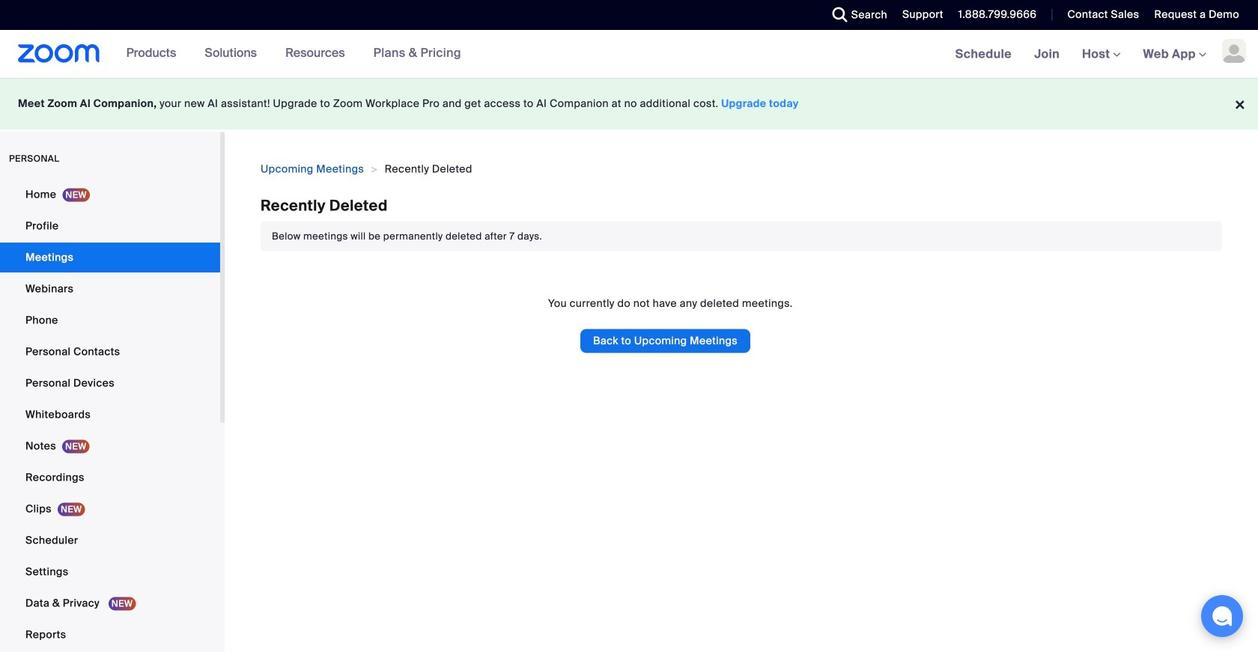 Task type: describe. For each thing, give the bounding box(es) containing it.
personal menu menu
[[0, 180, 220, 652]]

profile picture image
[[1223, 39, 1247, 63]]

open chat image
[[1212, 606, 1233, 627]]

product information navigation
[[100, 30, 473, 78]]

zoom logo image
[[18, 44, 100, 63]]



Task type: vqa. For each thing, say whether or not it's contained in the screenshot.
2nd window new 'IMAGE' from the right
no



Task type: locate. For each thing, give the bounding box(es) containing it.
banner
[[0, 30, 1259, 79]]

footer
[[0, 78, 1259, 130]]

meetings navigation
[[945, 30, 1259, 79]]

main content main content
[[225, 132, 1259, 653]]



